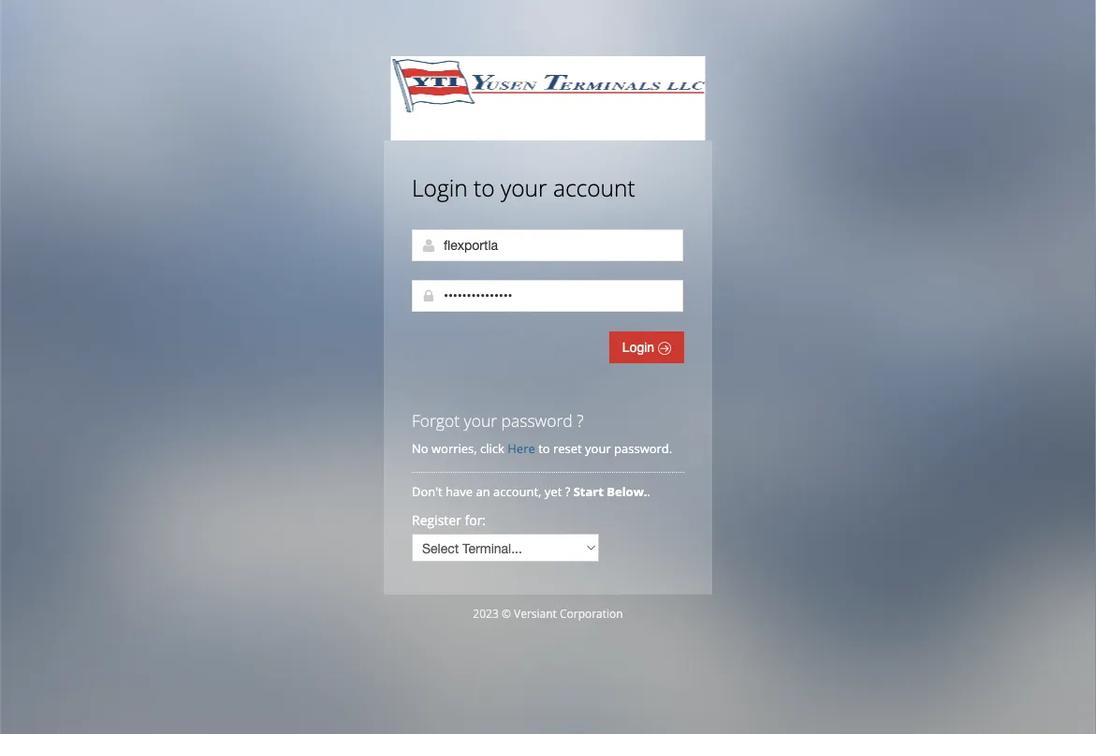 Task type: locate. For each thing, give the bounding box(es) containing it.
?
[[577, 409, 584, 431], [565, 483, 570, 500]]

to inside forgot your password ? no worries, click here to reset your password.
[[538, 440, 550, 457]]

forgot your password ? no worries, click here to reset your password.
[[412, 409, 672, 457]]

2023
[[473, 605, 499, 621]]

©
[[502, 605, 511, 621]]

password.
[[614, 440, 672, 457]]

login to your account
[[412, 172, 635, 203]]

2023 © versiant corporation
[[473, 605, 623, 621]]

login
[[412, 172, 468, 203], [622, 340, 658, 355]]

an
[[476, 483, 490, 500]]

click
[[480, 440, 505, 457]]

1 horizontal spatial to
[[538, 440, 550, 457]]

0 vertical spatial to
[[474, 172, 495, 203]]

0 vertical spatial your
[[501, 172, 547, 203]]

1 vertical spatial login
[[622, 340, 658, 355]]

account,
[[493, 483, 542, 500]]

login inside button
[[622, 340, 658, 355]]

1 horizontal spatial ?
[[577, 409, 584, 431]]

0 horizontal spatial ?
[[565, 483, 570, 500]]

to up username text box
[[474, 172, 495, 203]]

for:
[[465, 511, 486, 529]]

login for login to your account
[[412, 172, 468, 203]]

1 horizontal spatial login
[[622, 340, 658, 355]]

? right yet
[[565, 483, 570, 500]]

here link
[[508, 440, 535, 457]]

0 horizontal spatial login
[[412, 172, 468, 203]]

1 vertical spatial your
[[464, 409, 497, 431]]

your up click
[[464, 409, 497, 431]]

.
[[647, 483, 651, 500]]

here
[[508, 440, 535, 457]]

1 vertical spatial to
[[538, 440, 550, 457]]

forgot
[[412, 409, 460, 431]]

your up username text box
[[501, 172, 547, 203]]

0 horizontal spatial to
[[474, 172, 495, 203]]

start
[[574, 483, 604, 500]]

2 vertical spatial your
[[585, 440, 611, 457]]

to
[[474, 172, 495, 203], [538, 440, 550, 457]]

don't have an account, yet ? start below. .
[[412, 483, 654, 500]]

have
[[446, 483, 473, 500]]

your
[[501, 172, 547, 203], [464, 409, 497, 431], [585, 440, 611, 457]]

? up reset
[[577, 409, 584, 431]]

1 horizontal spatial your
[[501, 172, 547, 203]]

don't
[[412, 483, 443, 500]]

login for login
[[622, 340, 658, 355]]

Username text field
[[412, 229, 683, 261]]

yet
[[545, 483, 562, 500]]

2 horizontal spatial your
[[585, 440, 611, 457]]

lock image
[[421, 288, 436, 303]]

to right here link
[[538, 440, 550, 457]]

0 vertical spatial ?
[[577, 409, 584, 431]]

your right reset
[[585, 440, 611, 457]]

0 vertical spatial login
[[412, 172, 468, 203]]



Task type: describe. For each thing, give the bounding box(es) containing it.
corporation
[[560, 605, 623, 621]]

0 horizontal spatial your
[[464, 409, 497, 431]]

no
[[412, 440, 428, 457]]

account
[[553, 172, 635, 203]]

Password password field
[[412, 280, 683, 312]]

reset
[[553, 440, 582, 457]]

? inside forgot your password ? no worries, click here to reset your password.
[[577, 409, 584, 431]]

worries,
[[432, 440, 477, 457]]

login button
[[609, 331, 684, 363]]

versiant
[[514, 605, 557, 621]]

1 vertical spatial ?
[[565, 483, 570, 500]]

user image
[[421, 238, 436, 253]]

register
[[412, 511, 461, 529]]

below.
[[607, 483, 647, 500]]

swapright image
[[658, 342, 671, 355]]

password
[[501, 409, 573, 431]]

register for:
[[412, 511, 486, 529]]



Task type: vqa. For each thing, say whether or not it's contained in the screenshot.
REGISTER
yes



